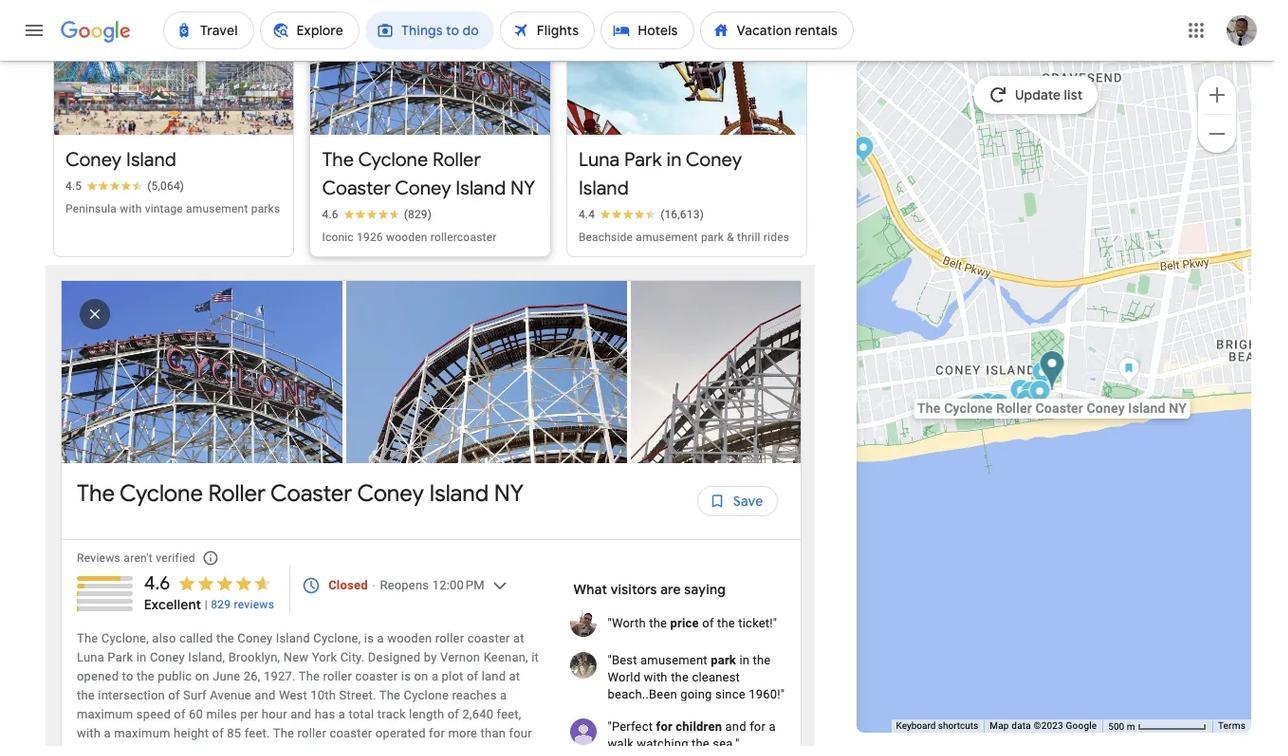 Task type: describe. For each thing, give the bounding box(es) containing it.
1 vertical spatial maximum
[[114, 726, 171, 741]]

opened
[[77, 670, 119, 684]]

intersection
[[98, 689, 165, 703]]

the inside the cyclone roller coaster coney island ny element
[[77, 480, 115, 508]]

the left price
[[649, 616, 667, 631]]

luna park in coney island
[[579, 148, 742, 201]]

children
[[676, 720, 722, 734]]

2 list item from the left
[[346, 281, 631, 464]]

closed ⋅ reopens 12:00 pm
[[329, 578, 485, 593]]

island inside luna park in coney island
[[579, 177, 629, 201]]

1 horizontal spatial by
[[424, 651, 437, 665]]

operated
[[376, 726, 426, 741]]

of right price
[[703, 616, 714, 631]]

surf
[[183, 689, 207, 703]]

google
[[1066, 720, 1098, 731]]

in inside the cyclone, also called the coney island cyclone, is a wooden roller coaster at luna park in coney island, brooklyn, new york city. designed by vernon keenan, it opened to the public on june 26, 1927. the roller coaster is on a plot of land at the intersection of surf avenue and west 10th street. the cyclone reaches a maximum speed of 60 miles per hour and has a total track length of 2,640 feet, with a maximum height of 85 feet. the roller coaster operated for more than four decades before it began to deteriorate, and by the early 1970s the city plan
[[136, 651, 147, 665]]

"best
[[608, 653, 637, 668]]

per
[[240, 708, 259, 722]]

the up 1960!"
[[753, 653, 771, 668]]

coney inside luna park in coney island
[[686, 148, 742, 172]]

a inside and for a walk watching the sea."
[[769, 720, 776, 734]]

west
[[279, 689, 307, 703]]

0 vertical spatial at
[[513, 632, 525, 646]]

wooden inside the cyclone, also called the coney island cyclone, is a wooden roller coaster at luna park in coney island, brooklyn, new york city. designed by vernon keenan, it opened to the public on june 26, 1927. the roller coaster is on a plot of land at the intersection of surf avenue and west 10th street. the cyclone reaches a maximum speed of 60 miles per hour and has a total track length of 2,640 feet, with a maximum height of 85 feet. the roller coaster operated for more than four decades before it began to deteriorate, and by the early 1970s the city plan
[[387, 632, 432, 646]]

0 vertical spatial the cyclone roller coaster coney island ny
[[322, 148, 536, 201]]

0 vertical spatial roller
[[433, 148, 481, 172]]

1926
[[357, 231, 383, 244]]

are
[[661, 581, 681, 598]]

0 vertical spatial roller
[[435, 632, 464, 646]]

2 cyclone, from the left
[[313, 632, 361, 646]]

with inside in the world with the cleanest beach..been going since 1960!"
[[644, 670, 668, 685]]

0 horizontal spatial to
[[122, 670, 133, 684]]

island up "12:00 pm"
[[429, 480, 489, 508]]

"perfect
[[608, 720, 653, 734]]

iconic 1926 wooden rollercoaster
[[322, 231, 497, 244]]

4.6 for the 4.6 out of 5 stars from 829 reviews. excellent. element at the bottom left of page
[[144, 572, 170, 596]]

iconic
[[322, 231, 354, 244]]

4.6 out of 5 stars from 829 reviews. excellent. element
[[144, 572, 274, 614]]

the down new at the bottom left of the page
[[299, 670, 320, 684]]

coney island history project image
[[1021, 381, 1043, 412]]

and down the west
[[291, 708, 312, 722]]

deteriorate,
[[231, 745, 295, 746]]

data
[[1012, 720, 1032, 731]]

track
[[378, 708, 406, 722]]

coney island
[[65, 148, 176, 172]]

4.6 for 4.6 out of 5 stars from 829 reviews image
[[322, 208, 339, 222]]

four
[[509, 726, 532, 741]]

vernon
[[440, 651, 480, 665]]

the left ticket!"
[[718, 616, 735, 631]]

deno's wonder wheel amusement park image
[[1025, 388, 1047, 420]]

500 m button
[[1103, 719, 1213, 733]]

and inside and for a walk watching the sea."
[[726, 720, 747, 734]]

park for beachside amusement park & thrill rides
[[701, 231, 724, 244]]

than
[[481, 726, 506, 741]]

york
[[312, 651, 337, 665]]

excellent | 829 reviews
[[144, 596, 274, 614]]

has
[[315, 708, 335, 722]]

of left 60
[[174, 708, 186, 722]]

public
[[158, 670, 192, 684]]

1970s
[[391, 745, 426, 746]]

and up the hour
[[255, 689, 276, 703]]

price
[[671, 616, 699, 631]]

2 vertical spatial roller
[[298, 726, 327, 741]]

1 cyclone, from the left
[[101, 632, 149, 646]]

zoom out map image
[[1206, 122, 1229, 145]]

since
[[716, 688, 746, 702]]

zoom in map image
[[1206, 83, 1229, 106]]

main menu image
[[23, 19, 46, 42]]

1 vertical spatial cyclone
[[120, 480, 203, 508]]

the inside and for a walk watching the sea."
[[692, 737, 710, 746]]

terms
[[1219, 720, 1246, 731]]

the cyclone roller coaster coney island ny image
[[1040, 350, 1066, 393]]

10th
[[311, 689, 336, 703]]

reviews aren't verified
[[77, 552, 195, 565]]

0 vertical spatial it
[[532, 651, 539, 665]]

what visitors are saying
[[574, 581, 726, 598]]

miles
[[206, 708, 237, 722]]

sea."
[[713, 737, 740, 746]]

reopens
[[380, 578, 429, 593]]

the up island,
[[216, 632, 234, 646]]

map data ©2023 google
[[990, 720, 1098, 731]]

500 m
[[1109, 721, 1138, 731]]

500
[[1109, 721, 1125, 731]]

called
[[179, 632, 213, 646]]

what
[[574, 581, 608, 598]]

1927.
[[264, 670, 296, 684]]

of left 85
[[212, 726, 224, 741]]

scream zone at luna park in coney island image
[[1016, 389, 1038, 420]]

began
[[178, 745, 213, 746]]

the up 4.6 out of 5 stars from 829 reviews image
[[322, 148, 354, 172]]

m
[[1127, 721, 1136, 731]]

reviews
[[77, 552, 121, 565]]

coney up brooklyn,
[[238, 632, 273, 646]]

closed
[[329, 578, 368, 593]]

0 vertical spatial amusement
[[186, 203, 248, 216]]

island,
[[188, 651, 225, 665]]

1 vertical spatial coaster
[[271, 480, 352, 508]]

rollercoaster
[[431, 231, 497, 244]]

amusement for "best
[[641, 653, 708, 668]]

rides
[[764, 231, 790, 244]]

roller inside the cyclone roller coaster coney island ny element
[[208, 480, 266, 508]]

visitors
[[611, 581, 657, 598]]

1 vertical spatial at
[[509, 670, 520, 684]]

spook a rama image
[[1028, 380, 1049, 411]]

(829)
[[404, 208, 432, 222]]

amusement for beachside
[[636, 231, 698, 244]]

tony's express image
[[989, 393, 1011, 424]]

4.5
[[65, 180, 82, 193]]

829
[[211, 598, 231, 612]]

the left early
[[339, 745, 357, 746]]

1 horizontal spatial with
[[120, 203, 142, 216]]

the cyclone, also called the coney island cyclone, is a wooden roller coaster at luna park in coney island, brooklyn, new york city. designed by vernon keenan, it opened to the public on june 26, 1927. the roller coaster is on a plot of land at the intersection of surf avenue and west 10th street. the cyclone reaches a maximum speed of 60 miles per hour and has a total track length of 2,640 feet, with a maximum height of 85 feet. the roller coaster operated for more than four decades before it began to deteriorate, and by the early 1970s the city plan
[[77, 632, 539, 746]]

speed
[[137, 708, 171, 722]]

save button
[[697, 479, 779, 524]]

city
[[450, 745, 470, 746]]

luna park in coney island image
[[1032, 361, 1054, 392]]

for for "perfect
[[656, 720, 673, 734]]

the down the hour
[[273, 726, 294, 741]]

verified
[[156, 552, 195, 565]]

"perfect for children
[[608, 720, 722, 734]]

designed
[[368, 651, 421, 665]]

"best amusement park
[[608, 653, 737, 668]]

reaches
[[452, 689, 497, 703]]

the up track
[[379, 689, 401, 703]]

saying
[[685, 581, 726, 598]]

world
[[608, 670, 641, 685]]

park for "best amusement park
[[711, 653, 737, 668]]

circus coaster luna park image
[[1029, 380, 1051, 411]]

beach..been
[[608, 688, 678, 702]]

1 vertical spatial roller
[[323, 670, 352, 684]]

12:00 pm
[[432, 578, 485, 593]]

street.
[[339, 689, 376, 703]]



Task type: vqa. For each thing, say whether or not it's contained in the screenshot.
M
yes



Task type: locate. For each thing, give the bounding box(es) containing it.
island inside the cyclone, also called the coney island cyclone, is a wooden roller coaster at luna park in coney island, brooklyn, new york city. designed by vernon keenan, it opened to the public on june 26, 1927. the roller coaster is on a plot of land at the intersection of surf avenue and west 10th street. the cyclone reaches a maximum speed of 60 miles per hour and has a total track length of 2,640 feet, with a maximum height of 85 feet. the roller coaster operated for more than four decades before it began to deteriorate, and by the early 1970s the city plan
[[276, 632, 310, 646]]

2 vertical spatial amusement
[[641, 653, 708, 668]]

in up 'cleanest'
[[740, 653, 750, 668]]

park up 4.4 out of 5 stars from 16,613 reviews image
[[624, 148, 662, 172]]

coney down also
[[150, 651, 185, 665]]

park left &
[[701, 231, 724, 244]]

parks
[[251, 203, 280, 216]]

a up feet,
[[500, 689, 507, 703]]

update list button
[[973, 76, 1098, 114]]

in the world with the cleanest beach..been going since 1960!"
[[608, 653, 785, 702]]

a down 1960!"
[[769, 720, 776, 734]]

wooden up designed
[[387, 632, 432, 646]]

in
[[667, 148, 682, 172], [136, 651, 147, 665], [740, 653, 750, 668]]

a up decades
[[104, 726, 111, 741]]

is up city.
[[364, 632, 374, 646]]

0 vertical spatial coaster
[[322, 177, 391, 201]]

a left plot
[[432, 670, 439, 684]]

island up rollercoaster
[[456, 177, 506, 201]]

and for a walk watching the sea."
[[608, 720, 776, 746]]

2 vertical spatial coaster
[[330, 726, 372, 741]]

wooden down (829)
[[386, 231, 428, 244]]

island
[[126, 148, 176, 172], [456, 177, 506, 201], [579, 177, 629, 201], [429, 480, 489, 508], [276, 632, 310, 646]]

update
[[1015, 86, 1061, 103]]

1 vertical spatial is
[[401, 670, 411, 684]]

0 horizontal spatial is
[[364, 632, 374, 646]]

0 vertical spatial is
[[364, 632, 374, 646]]

list
[[1064, 86, 1083, 103]]

0 vertical spatial park
[[701, 231, 724, 244]]

cyclone inside the cyclone, also called the coney island cyclone, is a wooden roller coaster at luna park in coney island, brooklyn, new york city. designed by vernon keenan, it opened to the public on june 26, 1927. the roller coaster is on a plot of land at the intersection of surf avenue and west 10th street. the cyclone reaches a maximum speed of 60 miles per hour and has a total track length of 2,640 feet, with a maximum height of 85 feet. the roller coaster operated for more than four decades before it began to deteriorate, and by the early 1970s the city plan
[[404, 689, 449, 703]]

in inside luna park in coney island
[[667, 148, 682, 172]]

1 vertical spatial park
[[711, 653, 737, 668]]

1 horizontal spatial 4.6
[[322, 208, 339, 222]]

june
[[213, 670, 240, 684]]

ticket!"
[[739, 616, 778, 631]]

0 vertical spatial coaster
[[468, 632, 510, 646]]

in up (16,613)
[[667, 148, 682, 172]]

0 horizontal spatial in
[[136, 651, 147, 665]]

0 horizontal spatial park
[[108, 651, 133, 665]]

close detail image
[[72, 292, 118, 337]]

the down opened
[[77, 689, 95, 703]]

in inside in the world with the cleanest beach..been going since 1960!"
[[740, 653, 750, 668]]

the up opened
[[77, 632, 98, 646]]

with up decades
[[77, 726, 101, 741]]

keenan,
[[484, 651, 528, 665]]

by left vernon
[[424, 651, 437, 665]]

1 horizontal spatial cyclone,
[[313, 632, 361, 646]]

4.6 up "iconic"
[[322, 208, 339, 222]]

the
[[322, 148, 354, 172], [77, 480, 115, 508], [77, 632, 98, 646], [299, 670, 320, 684], [379, 689, 401, 703], [273, 726, 294, 741]]

it down height in the bottom left of the page
[[168, 745, 175, 746]]

aren't
[[124, 552, 153, 565]]

coney up (16,613)
[[686, 148, 742, 172]]

and down has
[[298, 745, 320, 746]]

feet,
[[497, 708, 522, 722]]

1 vertical spatial luna
[[77, 651, 104, 665]]

map
[[990, 720, 1010, 731]]

with up beach..been
[[644, 670, 668, 685]]

island up new at the bottom left of the page
[[276, 632, 310, 646]]

1 vertical spatial it
[[168, 745, 175, 746]]

cleanest
[[692, 670, 740, 685]]

0 vertical spatial by
[[424, 651, 437, 665]]

coaster inside the cyclone roller coaster coney island ny
[[322, 177, 391, 201]]

park
[[701, 231, 724, 244], [711, 653, 737, 668]]

for inside the cyclone, also called the coney island cyclone, is a wooden roller coaster at luna park in coney island, brooklyn, new york city. designed by vernon keenan, it opened to the public on june 26, 1927. the roller coaster is on a plot of land at the intersection of surf avenue and west 10th street. the cyclone reaches a maximum speed of 60 miles per hour and has a total track length of 2,640 feet, with a maximum height of 85 feet. the roller coaster operated for more than four decades before it began to deteriorate, and by the early 1970s the city plan
[[429, 726, 445, 741]]

parachute jump image
[[968, 394, 990, 425]]

1 horizontal spatial is
[[401, 670, 411, 684]]

0 vertical spatial 4.6
[[322, 208, 339, 222]]

cyclone,
[[101, 632, 149, 646], [313, 632, 361, 646]]

to down 85
[[216, 745, 228, 746]]

park inside the cyclone, also called the coney island cyclone, is a wooden roller coaster at luna park in coney island, brooklyn, new york city. designed by vernon keenan, it opened to the public on june 26, 1927. the roller coaster is on a plot of land at the intersection of surf avenue and west 10th street. the cyclone reaches a maximum speed of 60 miles per hour and has a total track length of 2,640 feet, with a maximum height of 85 feet. the roller coaster operated for more than four decades before it began to deteriorate, and by the early 1970s the city plan
[[108, 651, 133, 665]]

©2023
[[1034, 720, 1064, 731]]

a
[[377, 632, 384, 646], [432, 670, 439, 684], [500, 689, 507, 703], [339, 708, 345, 722], [769, 720, 776, 734], [104, 726, 111, 741]]

0 horizontal spatial 4.6
[[144, 572, 170, 596]]

park
[[624, 148, 662, 172], [108, 651, 133, 665]]

of down public
[[168, 689, 180, 703]]

soarin' eagle image
[[1011, 379, 1032, 410]]

"worth the price of the ticket!"
[[608, 616, 778, 631]]

a up designed
[[377, 632, 384, 646]]

coaster down total at the bottom of page
[[330, 726, 372, 741]]

1 list item from the left
[[62, 281, 346, 464]]

on left plot
[[414, 670, 428, 684]]

save
[[733, 493, 763, 510]]

avenue
[[210, 689, 251, 703]]

0 horizontal spatial with
[[77, 726, 101, 741]]

0 vertical spatial with
[[120, 203, 142, 216]]

coney up "4.5"
[[65, 148, 122, 172]]

0 vertical spatial wooden
[[386, 231, 428, 244]]

island up 4.4
[[579, 177, 629, 201]]

luna inside luna park in coney island
[[579, 148, 620, 172]]

cyclone, up york
[[313, 632, 361, 646]]

island up (5,064)
[[126, 148, 176, 172]]

amusement down (16,613)
[[636, 231, 698, 244]]

before
[[128, 745, 164, 746]]

of up reaches
[[467, 670, 479, 684]]

1 vertical spatial wooden
[[387, 632, 432, 646]]

luna up 4.4
[[579, 148, 620, 172]]

reviews
[[234, 598, 274, 612]]

1 vertical spatial roller
[[208, 480, 266, 508]]

maximum up the 'before'
[[114, 726, 171, 741]]

2 horizontal spatial with
[[644, 670, 668, 685]]

4.6 out of 5 stars from 829 reviews image
[[322, 207, 432, 223]]

|
[[205, 598, 208, 612]]

0 vertical spatial ny
[[511, 177, 536, 201]]

4.4 out of 5 stars from 16,613 reviews image
[[579, 207, 704, 223]]

amusement left parks
[[186, 203, 248, 216]]

1 vertical spatial amusement
[[636, 231, 698, 244]]

keyboard shortcuts button
[[897, 720, 979, 733]]

map region
[[762, 0, 1275, 746]]

park up opened
[[108, 651, 133, 665]]

list
[[62, 281, 916, 483]]

early
[[360, 745, 387, 746]]

cyclone, left also
[[101, 632, 149, 646]]

park inside luna park in coney island
[[624, 148, 662, 172]]

in up "intersection"
[[136, 651, 147, 665]]

roller down has
[[298, 726, 327, 741]]

0 vertical spatial to
[[122, 670, 133, 684]]

2 horizontal spatial in
[[740, 653, 750, 668]]

3 list item from the left
[[631, 281, 916, 464]]

coney up (829)
[[395, 177, 451, 201]]

reviews aren't verified image
[[188, 536, 233, 581]]

2,640
[[463, 708, 494, 722]]

for down the length
[[429, 726, 445, 741]]

1 horizontal spatial in
[[667, 148, 682, 172]]

adventurers amusement park image
[[853, 136, 875, 167]]

the down "best amusement park
[[671, 670, 689, 685]]

1 on from the left
[[195, 670, 210, 684]]

to up "intersection"
[[122, 670, 133, 684]]

1 vertical spatial to
[[216, 745, 228, 746]]

0 horizontal spatial for
[[429, 726, 445, 741]]

the cyclone roller coaster coney island ny element
[[77, 479, 524, 524]]

park up 'cleanest'
[[711, 653, 737, 668]]

of up more
[[448, 708, 459, 722]]

a right has
[[339, 708, 345, 722]]

beachside
[[579, 231, 633, 244]]

watching
[[637, 737, 689, 746]]

terms link
[[1219, 720, 1246, 731]]

it right keenan, on the bottom left of the page
[[532, 651, 539, 665]]

85
[[227, 726, 241, 741]]

cyclone up the length
[[404, 689, 449, 703]]

coaster up keenan, on the bottom left of the page
[[468, 632, 510, 646]]

1 horizontal spatial park
[[624, 148, 662, 172]]

the left city
[[429, 745, 447, 746]]

1 vertical spatial with
[[644, 670, 668, 685]]

coaster
[[468, 632, 510, 646], [355, 670, 398, 684], [330, 726, 372, 741]]

cyclone
[[358, 148, 428, 172], [120, 480, 203, 508], [404, 689, 449, 703]]

and up sea."
[[726, 720, 747, 734]]

new
[[283, 651, 309, 665]]

by down has
[[323, 745, 336, 746]]

list item
[[62, 281, 346, 464], [346, 281, 631, 464], [631, 281, 916, 464]]

4.6 inside image
[[322, 208, 339, 222]]

1 vertical spatial the cyclone roller coaster coney island ny
[[77, 480, 524, 508]]

cyclone up verified on the left of the page
[[120, 480, 203, 508]]

the up the reviews at the left of the page
[[77, 480, 115, 508]]

luna inside the cyclone, also called the coney island cyclone, is a wooden roller coaster at luna park in coney island, brooklyn, new york city. designed by vernon keenan, it opened to the public on june 26, 1927. the roller coaster is on a plot of land at the intersection of surf avenue and west 10th street. the cyclone reaches a maximum speed of 60 miles per hour and has a total track length of 2,640 feet, with a maximum height of 85 feet. the roller coaster operated for more than four decades before it began to deteriorate, and by the early 1970s the city plan
[[77, 651, 104, 665]]

2 vertical spatial with
[[77, 726, 101, 741]]

the
[[649, 616, 667, 631], [718, 616, 735, 631], [216, 632, 234, 646], [753, 653, 771, 668], [137, 670, 155, 684], [671, 670, 689, 685], [77, 689, 95, 703], [692, 737, 710, 746], [339, 745, 357, 746], [429, 745, 447, 746]]

0 vertical spatial park
[[624, 148, 662, 172]]

0 vertical spatial luna
[[579, 148, 620, 172]]

on down island,
[[195, 670, 210, 684]]

1 vertical spatial by
[[323, 745, 336, 746]]

amusement down price
[[641, 653, 708, 668]]

2 on from the left
[[414, 670, 428, 684]]

60
[[189, 708, 203, 722]]

feet.
[[245, 726, 270, 741]]

0 horizontal spatial luna
[[77, 651, 104, 665]]

roller up rollercoaster
[[433, 148, 481, 172]]

0 horizontal spatial it
[[168, 745, 175, 746]]

(16,613)
[[661, 208, 704, 222]]

1 vertical spatial coaster
[[355, 670, 398, 684]]

by
[[424, 651, 437, 665], [323, 745, 336, 746]]

0 horizontal spatial on
[[195, 670, 210, 684]]

height
[[174, 726, 209, 741]]

0 horizontal spatial cyclone,
[[101, 632, 149, 646]]

at down keenan, on the bottom left of the page
[[509, 670, 520, 684]]

to
[[122, 670, 133, 684], [216, 745, 228, 746]]

0 horizontal spatial by
[[323, 745, 336, 746]]

keyboard shortcuts
[[897, 720, 979, 731]]

1 vertical spatial ny
[[494, 480, 524, 508]]

with down 4.5 out of 5 stars from 5,064 reviews image
[[120, 203, 142, 216]]

peninsula
[[65, 203, 117, 216]]

for for and
[[750, 720, 766, 734]]

coney island image
[[1119, 357, 1141, 387]]

coney inside the cyclone roller coaster coney island ny
[[395, 177, 451, 201]]

going
[[681, 688, 712, 702]]

1 horizontal spatial it
[[532, 651, 539, 665]]

with inside the cyclone, also called the coney island cyclone, is a wooden roller coaster at luna park in coney island, brooklyn, new york city. designed by vernon keenan, it opened to the public on june 26, 1927. the roller coaster is on a plot of land at the intersection of surf avenue and west 10th street. the cyclone reaches a maximum speed of 60 miles per hour and has a total track length of 2,640 feet, with a maximum height of 85 feet. the roller coaster operated for more than four decades before it began to deteriorate, and by the early 1970s the city plan
[[77, 726, 101, 741]]

maximum
[[77, 708, 133, 722], [114, 726, 171, 741]]

1 horizontal spatial on
[[414, 670, 428, 684]]

of
[[703, 616, 714, 631], [467, 670, 479, 684], [168, 689, 180, 703], [174, 708, 186, 722], [448, 708, 459, 722], [212, 726, 224, 741]]

roller up vernon
[[435, 632, 464, 646]]

1 horizontal spatial for
[[656, 720, 673, 734]]

1 horizontal spatial to
[[216, 745, 228, 746]]

1 vertical spatial park
[[108, 651, 133, 665]]

1 horizontal spatial roller
[[433, 148, 481, 172]]

peninsula with vintage amusement parks
[[65, 203, 280, 216]]

1 vertical spatial 4.6
[[144, 572, 170, 596]]

roller up reviews aren't verified "image"
[[208, 480, 266, 508]]

0 vertical spatial cyclone
[[358, 148, 428, 172]]

steeplechase park image
[[977, 392, 999, 423]]

4.6
[[322, 208, 339, 222], [144, 572, 170, 596]]

luna up opened
[[77, 651, 104, 665]]

26,
[[244, 670, 261, 684]]

roller
[[435, 632, 464, 646], [323, 670, 352, 684], [298, 726, 327, 741]]

for down 1960!"
[[750, 720, 766, 734]]

coney up reopens
[[357, 480, 424, 508]]

1 horizontal spatial luna
[[579, 148, 620, 172]]

2 horizontal spatial for
[[750, 720, 766, 734]]

the cyclone roller coaster coney island ny
[[322, 148, 536, 201], [77, 480, 524, 508]]

2 vertical spatial cyclone
[[404, 689, 449, 703]]

hour
[[262, 708, 287, 722]]

at up keenan, on the bottom left of the page
[[513, 632, 525, 646]]

and
[[255, 689, 276, 703], [291, 708, 312, 722], [726, 720, 747, 734], [298, 745, 320, 746]]

also
[[152, 632, 176, 646]]

vintage
[[145, 203, 183, 216]]

update list
[[1015, 86, 1083, 103]]

cyclone up 4.6 out of 5 stars from 829 reviews image
[[358, 148, 428, 172]]

roller down york
[[323, 670, 352, 684]]

is down designed
[[401, 670, 411, 684]]

for up watching
[[656, 720, 673, 734]]

4.5 out of 5 stars from 5,064 reviews image
[[65, 179, 184, 194]]

(5,064)
[[147, 180, 184, 193]]

the up "intersection"
[[137, 670, 155, 684]]

thrill
[[738, 231, 761, 244]]

maximum up decades
[[77, 708, 133, 722]]

coaster down designed
[[355, 670, 398, 684]]

length
[[409, 708, 444, 722]]

beachside amusement park & thrill rides
[[579, 231, 790, 244]]

1960!"
[[749, 688, 785, 702]]

0 vertical spatial maximum
[[77, 708, 133, 722]]

&
[[727, 231, 735, 244]]

for inside and for a walk watching the sea."
[[750, 720, 766, 734]]

4.6 up excellent
[[144, 572, 170, 596]]

0 horizontal spatial roller
[[208, 480, 266, 508]]

for
[[656, 720, 673, 734], [750, 720, 766, 734], [429, 726, 445, 741]]

the down children
[[692, 737, 710, 746]]



